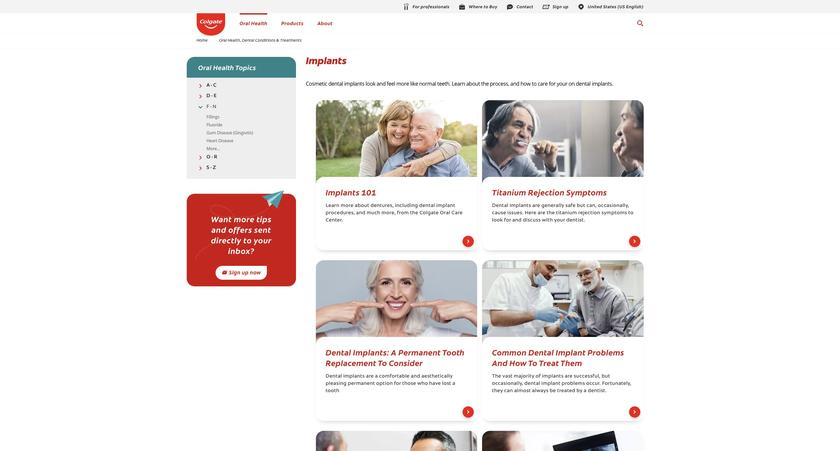 Task type: locate. For each thing, give the bounding box(es) containing it.
for for implants
[[549, 80, 556, 87]]

oral up a - c on the left top of page
[[198, 63, 212, 72]]

dental inside the dental implants are generally safe but can, occasionally, cause issues. here are the titanium rejection symptoms to look for and discuss with your dentist.
[[492, 204, 509, 209]]

dental
[[328, 80, 343, 87], [576, 80, 591, 87], [419, 204, 435, 209], [525, 382, 540, 387]]

and inside want more tips and offers sent directly to your inbox?
[[211, 224, 226, 235]]

them
[[561, 358, 582, 369]]

the left process,
[[481, 80, 489, 87]]

1 vertical spatial to
[[628, 211, 634, 216]]

sent
[[254, 224, 271, 235]]

- for d
[[211, 94, 213, 99]]

your left on
[[557, 80, 568, 87]]

- right "s"
[[210, 166, 212, 171]]

those
[[402, 382, 416, 387]]

dental implants are generally safe but can, occasionally, cause issues. here are the titanium rejection symptoms to look for and discuss with your dentist.
[[492, 204, 634, 223]]

implants:
[[353, 347, 389, 358]]

sign
[[229, 269, 241, 276]]

occasionally, up symptoms
[[598, 204, 629, 209]]

health up c
[[213, 63, 234, 72]]

1 horizontal spatial more
[[341, 204, 354, 209]]

1 vertical spatial but
[[602, 375, 610, 380]]

1 horizontal spatial for
[[504, 218, 511, 223]]

d
[[207, 94, 210, 99]]

occasionally, inside the dental implants are generally safe but can, occasionally, cause issues. here are the titanium rejection symptoms to look for and discuss with your dentist.
[[598, 204, 629, 209]]

dentist.
[[566, 218, 585, 223], [588, 389, 607, 394]]

- inside d - e dropdown button
[[211, 94, 213, 99]]

1 horizontal spatial implant
[[542, 382, 561, 387]]

your down tips
[[254, 235, 272, 246]]

symptoms
[[567, 187, 607, 198]]

option
[[376, 382, 393, 387]]

0 vertical spatial implant
[[436, 204, 455, 209]]

f - n button
[[187, 104, 296, 110]]

heart disease link
[[207, 138, 234, 144]]

0 horizontal spatial for
[[394, 382, 401, 387]]

to right how
[[528, 358, 538, 369]]

- left the e on the left of page
[[211, 94, 213, 99]]

a left c
[[207, 83, 210, 88]]

cause
[[492, 211, 506, 216]]

the down including
[[410, 211, 418, 216]]

now
[[250, 269, 261, 276]]

to right symptoms
[[628, 211, 634, 216]]

your
[[557, 80, 568, 87], [554, 218, 565, 223], [254, 235, 272, 246]]

0 horizontal spatial more
[[234, 214, 255, 225]]

oral health topics
[[198, 63, 256, 72]]

issues.
[[508, 211, 524, 216]]

for right care
[[549, 80, 556, 87]]

for down issues.
[[504, 218, 511, 223]]

dental
[[242, 38, 254, 43], [492, 204, 509, 209], [326, 347, 351, 358], [529, 347, 554, 358], [326, 375, 342, 380]]

colgate® logo image
[[197, 13, 225, 36]]

more... link
[[207, 146, 220, 152]]

learn inside learn more about dentures, including dental implant procedures, and much more, from the colgate oral care center.
[[326, 204, 340, 209]]

1 horizontal spatial the
[[481, 80, 489, 87]]

oral health
[[240, 20, 267, 26]]

2 vertical spatial a
[[584, 389, 587, 394]]

and left feel
[[377, 80, 386, 87]]

1 horizontal spatial a
[[391, 347, 397, 358]]

to inside dental implants: a permanent tooth replacement to consider
[[378, 358, 387, 369]]

1 vertical spatial for
[[504, 218, 511, 223]]

look down cause
[[492, 218, 503, 223]]

a - c button
[[187, 83, 296, 89]]

1 horizontal spatial but
[[602, 375, 610, 380]]

like
[[410, 80, 418, 87]]

implants inside the dental implants are generally safe but can, occasionally, cause issues. here are the titanium rejection symptoms to look for and discuss with your dentist.
[[510, 204, 531, 209]]

for
[[549, 80, 556, 87], [504, 218, 511, 223], [394, 382, 401, 387]]

1 vertical spatial a
[[391, 347, 397, 358]]

a right by
[[584, 389, 587, 394]]

much
[[367, 211, 380, 216]]

teeth.
[[437, 80, 451, 87]]

1 horizontal spatial about
[[466, 80, 480, 87]]

dental right on
[[576, 80, 591, 87]]

to left sent
[[243, 235, 252, 246]]

but left can,
[[577, 204, 586, 209]]

titanium
[[492, 187, 526, 198]]

implants for implants 101
[[326, 187, 360, 198]]

e
[[214, 94, 217, 99]]

oral for oral health
[[240, 20, 250, 26]]

a inside the vast majority of implants are successful, but occasionally, dental implant problems occur. fortunately, they can almost always be treated by a dentist.
[[584, 389, 587, 394]]

2 horizontal spatial the
[[547, 211, 555, 216]]

a up option
[[375, 375, 378, 380]]

2 vertical spatial your
[[254, 235, 272, 246]]

dental down "of"
[[525, 382, 540, 387]]

to inside want more tips and offers sent directly to your inbox?
[[243, 235, 252, 246]]

contact icon image
[[506, 3, 514, 11]]

more inside learn more about dentures, including dental implant procedures, and much more, from the colgate oral care center.
[[341, 204, 354, 209]]

0 horizontal spatial look
[[366, 80, 376, 87]]

1 to from the left
[[378, 358, 387, 369]]

1 vertical spatial dentist.
[[588, 389, 607, 394]]

tooth
[[442, 347, 465, 358]]

look left feel
[[366, 80, 376, 87]]

for inside the dental implants are generally safe but can, occasionally, cause issues. here are the titanium rejection symptoms to look for and discuss with your dentist.
[[504, 218, 511, 223]]

dental up colgate
[[419, 204, 435, 209]]

the for implants
[[481, 80, 489, 87]]

learn right teeth.
[[452, 80, 465, 87]]

d - e button
[[187, 93, 296, 99]]

1 horizontal spatial look
[[492, 218, 503, 223]]

to up comfortable
[[378, 358, 387, 369]]

more left like
[[397, 80, 409, 87]]

up
[[242, 269, 249, 276]]

- right f
[[210, 105, 212, 109]]

oral left health,
[[219, 38, 227, 43]]

more up procedures,
[[341, 204, 354, 209]]

0 horizontal spatial to
[[378, 358, 387, 369]]

dental for dental implants: a permanent tooth replacement to consider
[[326, 347, 351, 358]]

- for f
[[210, 105, 212, 109]]

common
[[492, 347, 527, 358]]

the inside learn more about dentures, including dental implant procedures, and much more, from the colgate oral care center.
[[410, 211, 418, 216]]

more left tips
[[234, 214, 255, 225]]

0 horizontal spatial a
[[375, 375, 378, 380]]

and left offers
[[211, 224, 226, 235]]

dental inside dental implants: a permanent tooth replacement to consider
[[326, 347, 351, 358]]

and up those
[[411, 375, 420, 380]]

0 horizontal spatial health
[[213, 63, 234, 72]]

implants
[[306, 54, 346, 67], [326, 187, 360, 198]]

occur.
[[586, 382, 601, 387]]

be
[[550, 389, 556, 394]]

- for a
[[211, 83, 212, 88]]

heart
[[207, 138, 217, 144]]

1 vertical spatial disease
[[218, 138, 234, 144]]

learn up procedures,
[[326, 204, 340, 209]]

of
[[536, 375, 541, 380]]

1 vertical spatial occasionally,
[[492, 382, 523, 387]]

0 horizontal spatial learn
[[326, 204, 340, 209]]

the inside the dental implants are generally safe but can, occasionally, cause issues. here are the titanium rejection symptoms to look for and discuss with your dentist.
[[547, 211, 555, 216]]

the down generally
[[547, 211, 555, 216]]

and left the much
[[356, 211, 366, 216]]

1 vertical spatial implants
[[326, 187, 360, 198]]

-
[[211, 83, 212, 88], [211, 94, 213, 99], [210, 105, 212, 109], [211, 155, 213, 160], [210, 166, 212, 171]]

1 vertical spatial about
[[355, 204, 369, 209]]

1 horizontal spatial to
[[532, 80, 537, 87]]

want more tips and offers sent directly to your inbox?
[[211, 214, 272, 256]]

- inside o - r popup button
[[211, 155, 213, 160]]

to inside the dental implants are generally safe but can, occasionally, cause issues. here are the titanium rejection symptoms to look for and discuss with your dentist.
[[628, 211, 634, 216]]

2 horizontal spatial for
[[549, 80, 556, 87]]

oral left care on the top right of page
[[440, 211, 450, 216]]

0 vertical spatial more
[[397, 80, 409, 87]]

more for sent
[[234, 214, 255, 225]]

dental inside 'dental implants are a comfortable and aesthetically pleasing permanent option for those who have lost a tooth'
[[326, 375, 342, 380]]

0 vertical spatial to
[[532, 80, 537, 87]]

1 vertical spatial learn
[[326, 204, 340, 209]]

to left care
[[532, 80, 537, 87]]

0 vertical spatial learn
[[452, 80, 465, 87]]

lost
[[442, 382, 451, 387]]

2 horizontal spatial to
[[628, 211, 634, 216]]

f - n
[[207, 105, 216, 109]]

your down 'titanium'
[[554, 218, 565, 223]]

0 vertical spatial health
[[251, 20, 267, 26]]

oral up health,
[[240, 20, 250, 26]]

dentist. down occur.
[[588, 389, 607, 394]]

are up here
[[533, 204, 540, 209]]

a right lost
[[453, 382, 456, 387]]

and left how
[[511, 80, 519, 87]]

oral
[[240, 20, 250, 26], [219, 38, 227, 43], [198, 63, 212, 72], [440, 211, 450, 216]]

health up the oral health, dental conditions & treatments link
[[251, 20, 267, 26]]

0 vertical spatial but
[[577, 204, 586, 209]]

1 vertical spatial more
[[341, 204, 354, 209]]

oral health, dental conditions & treatments
[[219, 38, 302, 43]]

2 vertical spatial for
[[394, 382, 401, 387]]

0 horizontal spatial a
[[207, 83, 210, 88]]

implants up cosmetic
[[306, 54, 346, 67]]

for professionals icon image
[[402, 3, 410, 11]]

a
[[207, 83, 210, 88], [391, 347, 397, 358]]

implants for implants
[[306, 54, 346, 67]]

- inside a - c dropdown button
[[211, 83, 212, 88]]

0 vertical spatial your
[[557, 80, 568, 87]]

oral health topics button
[[187, 57, 296, 78]]

1 horizontal spatial health
[[251, 20, 267, 26]]

with
[[542, 218, 553, 223]]

and
[[377, 80, 386, 87], [511, 80, 519, 87], [356, 211, 366, 216], [512, 218, 522, 223], [211, 224, 226, 235], [411, 375, 420, 380]]

sign up now
[[229, 269, 261, 276]]

disease up heart disease link
[[217, 130, 232, 136]]

more inside want more tips and offers sent directly to your inbox?
[[234, 214, 255, 225]]

more
[[397, 80, 409, 87], [341, 204, 354, 209], [234, 214, 255, 225]]

- left c
[[211, 83, 212, 88]]

about inside learn more about dentures, including dental implant procedures, and much more, from the colgate oral care center.
[[355, 204, 369, 209]]

2 horizontal spatial more
[[397, 80, 409, 87]]

a right implants:
[[391, 347, 397, 358]]

2 vertical spatial to
[[243, 235, 252, 246]]

the for implants 101
[[410, 211, 418, 216]]

occasionally, down vast
[[492, 382, 523, 387]]

- for o
[[211, 155, 213, 160]]

gum disease (gingivitis) link
[[207, 130, 253, 136]]

2 horizontal spatial a
[[584, 389, 587, 394]]

0 horizontal spatial about
[[355, 204, 369, 209]]

health inside dropdown button
[[213, 63, 234, 72]]

- inside s - z dropdown button
[[210, 166, 212, 171]]

paper airplane image
[[195, 188, 288, 266]]

about up the much
[[355, 204, 369, 209]]

implants up procedures,
[[326, 187, 360, 198]]

your inside want more tips and offers sent directly to your inbox?
[[254, 235, 272, 246]]

implant up be on the right bottom of page
[[542, 382, 561, 387]]

oral health, dental conditions & treatments link
[[215, 38, 306, 43]]

cosmetic dental implants look and feel more like normal teeth. learn about the process, and how to care for your on dental implants.
[[306, 80, 613, 87]]

dentist. down 'titanium'
[[566, 218, 585, 223]]

1 horizontal spatial to
[[528, 358, 538, 369]]

1 vertical spatial health
[[213, 63, 234, 72]]

0 horizontal spatial the
[[410, 211, 418, 216]]

for down comfortable
[[394, 382, 401, 387]]

1 vertical spatial look
[[492, 218, 503, 223]]

home link
[[192, 38, 212, 43]]

about
[[466, 80, 480, 87], [355, 204, 369, 209]]

pleasing
[[326, 382, 347, 387]]

0 vertical spatial implants
[[306, 54, 346, 67]]

0 vertical spatial occasionally,
[[598, 204, 629, 209]]

to inside common dental implant problems and how to treat them
[[528, 358, 538, 369]]

and down issues.
[[512, 218, 522, 223]]

0 horizontal spatial to
[[243, 235, 252, 246]]

disease down gum disease (gingivitis) link
[[218, 138, 234, 144]]

home
[[197, 38, 208, 43]]

0 horizontal spatial occasionally,
[[492, 382, 523, 387]]

2 vertical spatial more
[[234, 214, 255, 225]]

colgate
[[420, 211, 439, 216]]

dental right cosmetic
[[328, 80, 343, 87]]

0 horizontal spatial dentist.
[[566, 218, 585, 223]]

- left r
[[211, 155, 213, 160]]

they
[[492, 389, 503, 394]]

to for implants:
[[378, 358, 387, 369]]

1 vertical spatial implant
[[542, 382, 561, 387]]

oral inside dropdown button
[[198, 63, 212, 72]]

to
[[378, 358, 387, 369], [528, 358, 538, 369]]

0 vertical spatial a
[[207, 83, 210, 88]]

0 horizontal spatial but
[[577, 204, 586, 209]]

about left process,
[[466, 80, 480, 87]]

0 vertical spatial for
[[549, 80, 556, 87]]

1 vertical spatial a
[[453, 382, 456, 387]]

are up problems
[[565, 375, 573, 380]]

to for implants
[[532, 80, 537, 87]]

0 vertical spatial dentist.
[[566, 218, 585, 223]]

None search field
[[637, 17, 644, 30]]

are inside 'dental implants are a comfortable and aesthetically pleasing permanent option for those who have lost a tooth'
[[366, 375, 374, 380]]

but up fortunately,
[[602, 375, 610, 380]]

oral health button
[[240, 20, 267, 26]]

1 vertical spatial your
[[554, 218, 565, 223]]

permanent
[[348, 382, 375, 387]]

- inside f - n 'dropdown button'
[[210, 105, 212, 109]]

for for titanium rejection symptoms
[[504, 218, 511, 223]]

implants inside the vast majority of implants are successful, but occasionally, dental implant problems occur. fortunately, they can almost always be treated by a dentist.
[[542, 375, 564, 380]]

1 horizontal spatial learn
[[452, 80, 465, 87]]

are up the permanent
[[366, 375, 374, 380]]

dental for dental implants are generally safe but can, occasionally, cause issues. here are the titanium rejection symptoms to look for and discuss with your dentist.
[[492, 204, 509, 209]]

problems
[[588, 347, 624, 358]]

2 to from the left
[[528, 358, 538, 369]]

1 horizontal spatial occasionally,
[[598, 204, 629, 209]]

0 horizontal spatial implant
[[436, 204, 455, 209]]

the for titanium rejection symptoms
[[547, 211, 555, 216]]

implant
[[436, 204, 455, 209], [542, 382, 561, 387]]

but
[[577, 204, 586, 209], [602, 375, 610, 380]]

a inside dental implants: a permanent tooth replacement to consider
[[391, 347, 397, 358]]

1 horizontal spatial dentist.
[[588, 389, 607, 394]]

who
[[418, 382, 428, 387]]

dentist. inside the dental implants are generally safe but can, occasionally, cause issues. here are the titanium rejection symptoms to look for and discuss with your dentist.
[[566, 218, 585, 223]]

implant up care on the top right of page
[[436, 204, 455, 209]]



Task type: describe. For each thing, give the bounding box(es) containing it.
0 vertical spatial a
[[375, 375, 378, 380]]

conditions
[[255, 38, 276, 43]]

oral for oral health topics
[[198, 63, 212, 72]]

dental implants are a comfortable and aesthetically pleasing permanent option for those who have lost a tooth
[[326, 375, 456, 394]]

(gingivitis)
[[233, 130, 253, 136]]

normal
[[419, 80, 436, 87]]

vast
[[503, 375, 513, 380]]

common dental implant problems and how to treat them
[[492, 347, 624, 369]]

discuss
[[523, 218, 541, 223]]

can
[[504, 389, 513, 394]]

d - e
[[207, 94, 217, 99]]

health,
[[228, 38, 241, 43]]

dental inside learn more about dentures, including dental implant procedures, and much more, from the colgate oral care center.
[[419, 204, 435, 209]]

the vast majority of implants are successful, but occasionally, dental implant problems occur. fortunately, they can almost always be treated by a dentist.
[[492, 375, 632, 394]]

permanent
[[399, 347, 441, 358]]

offers
[[228, 224, 252, 235]]

treatments
[[280, 38, 302, 43]]

successful,
[[574, 375, 601, 380]]

- for s
[[210, 166, 212, 171]]

cosmetic
[[306, 80, 327, 87]]

fluoride
[[207, 122, 222, 128]]

more for dental
[[341, 204, 354, 209]]

occasionally, inside the vast majority of implants are successful, but occasionally, dental implant problems occur. fortunately, they can almost always be treated by a dentist.
[[492, 382, 523, 387]]

your inside the dental implants are generally safe but can, occasionally, cause issues. here are the titanium rejection symptoms to look for and discuss with your dentist.
[[554, 218, 565, 223]]

o
[[207, 155, 210, 160]]

where to buy icon image
[[458, 3, 466, 11]]

but inside the vast majority of implants are successful, but occasionally, dental implant problems occur. fortunately, they can almost always be treated by a dentist.
[[602, 375, 610, 380]]

101
[[361, 187, 377, 198]]

by
[[577, 389, 583, 394]]

0 vertical spatial look
[[366, 80, 376, 87]]

want
[[211, 214, 232, 225]]

f
[[207, 105, 209, 109]]

including
[[395, 204, 418, 209]]

implants 101
[[326, 187, 377, 198]]

titanium rejection symptoms
[[492, 187, 607, 198]]

and inside learn more about dentures, including dental implant procedures, and much more, from the colgate oral care center.
[[356, 211, 366, 216]]

treat
[[539, 358, 559, 369]]

s - z button
[[187, 165, 296, 171]]

learn more about dentures, including dental implant procedures, and much more, from the colgate oral care center.
[[326, 204, 463, 223]]

o - r button
[[187, 155, 296, 160]]

fillings
[[207, 114, 220, 120]]

products
[[281, 20, 304, 26]]

replacement
[[326, 358, 376, 369]]

to for titanium rejection symptoms
[[628, 211, 634, 216]]

oral inside learn more about dentures, including dental implant procedures, and much more, from the colgate oral care center.
[[440, 211, 450, 216]]

procedures,
[[326, 211, 355, 216]]

sign up now link
[[215, 266, 267, 280]]

0 vertical spatial about
[[466, 80, 480, 87]]

a inside dropdown button
[[207, 83, 210, 88]]

to for dental
[[528, 358, 538, 369]]

tooth
[[326, 389, 339, 394]]

more,
[[382, 211, 396, 216]]

here
[[525, 211, 537, 216]]

look inside the dental implants are generally safe but can, occasionally, cause issues. here are the titanium rejection symptoms to look for and discuss with your dentist.
[[492, 218, 503, 223]]

are inside the vast majority of implants are successful, but occasionally, dental implant problems occur. fortunately, they can almost always be treated by a dentist.
[[565, 375, 573, 380]]

health for oral health topics
[[213, 63, 234, 72]]

dental inside the vast majority of implants are successful, but occasionally, dental implant problems occur. fortunately, they can almost always be treated by a dentist.
[[525, 382, 540, 387]]

how
[[521, 80, 531, 87]]

s - z
[[207, 166, 216, 171]]

fortunately,
[[602, 382, 632, 387]]

rejection
[[578, 211, 600, 216]]

implant inside learn more about dentures, including dental implant procedures, and much more, from the colgate oral care center.
[[436, 204, 455, 209]]

0 vertical spatial disease
[[217, 130, 232, 136]]

almost
[[514, 389, 531, 394]]

more...
[[207, 146, 220, 152]]

implant
[[556, 347, 586, 358]]

inbox?
[[228, 246, 255, 256]]

location icon image
[[577, 3, 585, 11]]

sign up icon image
[[542, 3, 550, 11]]

majority
[[514, 375, 535, 380]]

dental inside common dental implant problems and how to treat them
[[529, 347, 554, 358]]

n
[[213, 105, 216, 109]]

directly
[[211, 235, 241, 246]]

1 horizontal spatial a
[[453, 382, 456, 387]]

generally
[[542, 204, 564, 209]]

care
[[452, 211, 463, 216]]

implants inside 'dental implants are a comfortable and aesthetically pleasing permanent option for those who have lost a tooth'
[[343, 375, 365, 380]]

implant inside the vast majority of implants are successful, but occasionally, dental implant problems occur. fortunately, they can almost always be treated by a dentist.
[[542, 382, 561, 387]]

f - n menu
[[187, 113, 296, 153]]

titanium
[[556, 211, 577, 216]]

dentures,
[[371, 204, 394, 209]]

comfortable
[[379, 375, 410, 380]]

and inside 'dental implants are a comfortable and aesthetically pleasing permanent option for those who have lost a tooth'
[[411, 375, 420, 380]]

fillings fluoride gum disease (gingivitis) heart disease more...
[[207, 114, 253, 152]]

fluoride link
[[207, 122, 222, 128]]

and inside the dental implants are generally safe but can, occasionally, cause issues. here are the titanium rejection symptoms to look for and discuss with your dentist.
[[512, 218, 522, 223]]

feel
[[387, 80, 395, 87]]

health for oral health
[[251, 20, 267, 26]]

dentist. inside the vast majority of implants are successful, but occasionally, dental implant problems occur. fortunately, they can almost always be treated by a dentist.
[[588, 389, 607, 394]]

and
[[492, 358, 508, 369]]

dental for dental implants are a comfortable and aesthetically pleasing permanent option for those who have lost a tooth
[[326, 375, 342, 380]]

s
[[207, 166, 209, 171]]

on
[[569, 80, 575, 87]]

fillings link
[[207, 114, 220, 120]]

have
[[429, 382, 441, 387]]

o - r
[[207, 155, 217, 160]]

products button
[[281, 20, 304, 26]]

care
[[538, 80, 548, 87]]

consider
[[389, 358, 423, 369]]

r
[[214, 155, 217, 160]]

topics
[[235, 63, 256, 72]]

always
[[532, 389, 549, 394]]

but inside the dental implants are generally safe but can, occasionally, cause issues. here are the titanium rejection symptoms to look for and discuss with your dentist.
[[577, 204, 586, 209]]

aesthetically
[[422, 375, 453, 380]]

a - c
[[207, 83, 217, 88]]

oral for oral health, dental conditions & treatments
[[219, 38, 227, 43]]

are up with
[[538, 211, 546, 216]]

for inside 'dental implants are a comfortable and aesthetically pleasing permanent option for those who have lost a tooth'
[[394, 382, 401, 387]]

center.
[[326, 218, 343, 223]]

about button
[[318, 20, 333, 26]]



Task type: vqa. For each thing, say whether or not it's contained in the screenshot.
"This
no



